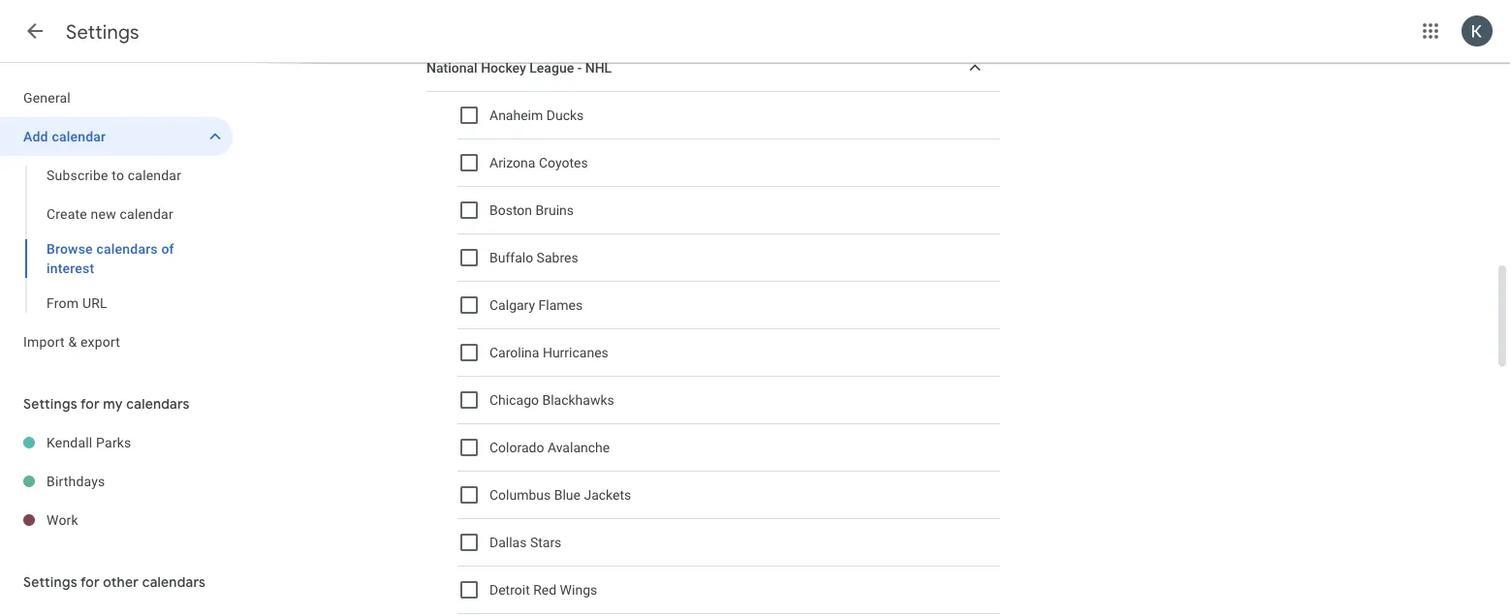Task type: describe. For each thing, give the bounding box(es) containing it.
calendars inside the browse calendars of interest
[[96, 241, 158, 257]]

sabres
[[537, 250, 578, 266]]

browse calendars of interest
[[47, 241, 174, 276]]

national hockey league - nhl tree item
[[427, 45, 1000, 92]]

detroit
[[490, 582, 530, 598]]

work tree item
[[0, 501, 233, 540]]

buffalo
[[490, 250, 533, 266]]

national
[[427, 60, 478, 76]]

anaheim
[[490, 107, 543, 123]]

work
[[47, 512, 78, 528]]

chicago
[[490, 392, 539, 408]]

birthdays
[[47, 474, 105, 490]]

settings for my calendars
[[23, 395, 190, 413]]

my
[[103, 395, 123, 413]]

subscribe to calendar
[[47, 167, 181, 183]]

kendall parks
[[47, 435, 131, 451]]

of
[[161, 241, 174, 257]]

general
[[23, 90, 71, 106]]

columbus blue jackets
[[490, 487, 631, 503]]

bruins
[[536, 202, 574, 218]]

dallas
[[490, 535, 527, 551]]

detroit red wings
[[490, 582, 597, 598]]

&
[[68, 334, 77, 350]]

calendar for subscribe to calendar
[[128, 167, 181, 183]]

coyotes
[[539, 155, 588, 171]]

create
[[47, 206, 87, 222]]

stars
[[530, 535, 562, 551]]

export
[[80, 334, 120, 350]]

import & export
[[23, 334, 120, 350]]

new
[[91, 206, 116, 222]]

flames
[[539, 297, 583, 313]]

interest
[[47, 260, 94, 276]]

for for other
[[80, 574, 100, 591]]

national hockey league - nhl
[[427, 60, 612, 76]]

settings heading
[[66, 19, 139, 44]]

avalanche
[[548, 440, 610, 456]]

go back image
[[23, 19, 47, 43]]

browse
[[47, 241, 93, 257]]

hurricanes
[[543, 345, 609, 361]]



Task type: vqa. For each thing, say whether or not it's contained in the screenshot.
'Stars'
yes



Task type: locate. For each thing, give the bounding box(es) containing it.
add
[[23, 128, 48, 144]]

hockey
[[481, 60, 526, 76]]

to
[[112, 167, 124, 183]]

calendar up of
[[120, 206, 173, 222]]

2 vertical spatial calendar
[[120, 206, 173, 222]]

columbus
[[490, 487, 551, 503]]

0 vertical spatial for
[[80, 395, 100, 413]]

calendars right other
[[142, 574, 206, 591]]

colorado avalanche
[[490, 440, 610, 456]]

add calendar
[[23, 128, 106, 144]]

settings for my calendars tree
[[0, 424, 233, 540]]

calgary flames
[[490, 297, 583, 313]]

tree containing general
[[0, 79, 233, 362]]

settings for settings
[[66, 19, 139, 44]]

nhl
[[585, 60, 612, 76]]

for for my
[[80, 395, 100, 413]]

arizona
[[490, 155, 535, 171]]

calgary
[[490, 297, 535, 313]]

0 vertical spatial settings
[[66, 19, 139, 44]]

tree
[[0, 79, 233, 362]]

birthdays link
[[47, 462, 233, 501]]

league
[[530, 60, 574, 76]]

other
[[103, 574, 139, 591]]

calendar for create new calendar
[[120, 206, 173, 222]]

calendars for my
[[126, 395, 190, 413]]

calendar right to
[[128, 167, 181, 183]]

jackets
[[584, 487, 631, 503]]

2 for from the top
[[80, 574, 100, 591]]

settings down work
[[23, 574, 77, 591]]

settings up kendall
[[23, 395, 77, 413]]

arizona coyotes
[[490, 155, 588, 171]]

1 for from the top
[[80, 395, 100, 413]]

for
[[80, 395, 100, 413], [80, 574, 100, 591]]

add calendar tree item
[[0, 117, 233, 156]]

buffalo sabres
[[490, 250, 578, 266]]

for left other
[[80, 574, 100, 591]]

for left my
[[80, 395, 100, 413]]

anaheim ducks
[[490, 107, 584, 123]]

-
[[577, 60, 582, 76]]

settings
[[66, 19, 139, 44], [23, 395, 77, 413], [23, 574, 77, 591]]

0 vertical spatial calendar
[[52, 128, 106, 144]]

calendar inside tree item
[[52, 128, 106, 144]]

0 vertical spatial calendars
[[96, 241, 158, 257]]

calendars right my
[[126, 395, 190, 413]]

calendar up subscribe
[[52, 128, 106, 144]]

calendars
[[96, 241, 158, 257], [126, 395, 190, 413], [142, 574, 206, 591]]

1 vertical spatial settings
[[23, 395, 77, 413]]

settings for settings for other calendars
[[23, 574, 77, 591]]

calendars down create new calendar
[[96, 241, 158, 257]]

url
[[82, 295, 107, 311]]

boston
[[490, 202, 532, 218]]

settings right go back image
[[66, 19, 139, 44]]

group containing subscribe to calendar
[[0, 156, 233, 323]]

import
[[23, 334, 65, 350]]

colorado
[[490, 440, 544, 456]]

kendall parks tree item
[[0, 424, 233, 462]]

blue
[[554, 487, 581, 503]]

1 vertical spatial for
[[80, 574, 100, 591]]

chicago blackhawks
[[490, 392, 614, 408]]

work link
[[47, 501, 233, 540]]

boston bruins
[[490, 202, 574, 218]]

ducks
[[546, 107, 584, 123]]

group
[[0, 156, 233, 323]]

calendars for other
[[142, 574, 206, 591]]

kendall
[[47, 435, 93, 451]]

carolina
[[490, 345, 539, 361]]

dallas stars
[[490, 535, 562, 551]]

create new calendar
[[47, 206, 173, 222]]

red
[[533, 582, 557, 598]]

settings for settings for my calendars
[[23, 395, 77, 413]]

birthdays tree item
[[0, 462, 233, 501]]

from
[[47, 295, 79, 311]]

parks
[[96, 435, 131, 451]]

2 vertical spatial calendars
[[142, 574, 206, 591]]

blackhawks
[[542, 392, 614, 408]]

1 vertical spatial calendars
[[126, 395, 190, 413]]

wings
[[560, 582, 597, 598]]

1 vertical spatial calendar
[[128, 167, 181, 183]]

from url
[[47, 295, 107, 311]]

calendar
[[52, 128, 106, 144], [128, 167, 181, 183], [120, 206, 173, 222]]

carolina hurricanes
[[490, 345, 609, 361]]

settings for other calendars
[[23, 574, 206, 591]]

subscribe
[[47, 167, 108, 183]]

2 vertical spatial settings
[[23, 574, 77, 591]]

tree item
[[458, 615, 1000, 616]]



